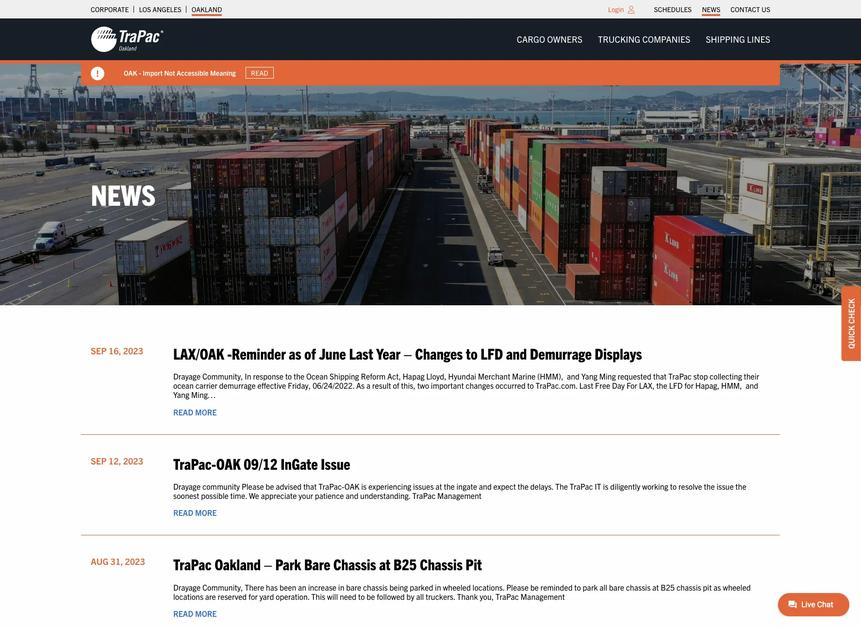 Task type: vqa. For each thing, say whether or not it's contained in the screenshot.
2nd DUAL from right
no



Task type: locate. For each thing, give the bounding box(es) containing it.
2 community, from the top
[[202, 582, 243, 592]]

reserved
[[218, 592, 247, 601]]

that inside drayage community, in response to the ocean shipping reform act, hapag lloyd, hyundai merchant marine (hmm),  and yang ming requested that trapac stop collecting their ocean carrier demurrage effective friday, 06/24/2022. as a result of this, two important changes occurred to trapac.com. last free day for lax, the lfd for hapag, hmm,  and yang ming…
[[653, 371, 667, 381]]

1 horizontal spatial as
[[713, 582, 721, 592]]

that right requested
[[653, 371, 667, 381]]

as right "pit" at bottom right
[[713, 582, 721, 592]]

sep inside trapac-oak 09/12 ingate issue article
[[91, 455, 107, 466]]

0 horizontal spatial be
[[266, 481, 274, 491]]

2 horizontal spatial at
[[652, 582, 659, 592]]

1 horizontal spatial wheeled
[[723, 582, 751, 592]]

drayage community, there has been an increase in bare chassis being parked in wheeled locations. please be reminded to park all bare chassis at b25 chassis pit as wheeled locations are reserved for yard operation. this will need to be followed by all truckers. thank you, trapac management
[[173, 582, 751, 601]]

hyundai
[[448, 371, 476, 381]]

read inside 'trapac oakland – park bare chassis at b25 chassis pit' article
[[173, 609, 193, 618]]

b25
[[394, 554, 417, 573], [661, 582, 675, 592]]

trapac left stop
[[668, 371, 692, 381]]

2023 right 31,
[[125, 556, 145, 567]]

more inside 'trapac oakland – park bare chassis at b25 chassis pit' article
[[195, 609, 217, 618]]

wheeled right "pit" at bottom right
[[723, 582, 751, 592]]

community, inside drayage community, in response to the ocean shipping reform act, hapag lloyd, hyundai merchant marine (hmm),  and yang ming requested that trapac stop collecting their ocean carrier demurrage effective friday, 06/24/2022. as a result of this, two important changes occurred to trapac.com. last free day for lax, the lfd for hapag, hmm,  and yang ming…
[[202, 371, 243, 381]]

2 is from the left
[[603, 481, 608, 491]]

us
[[761, 5, 770, 14]]

16,
[[109, 345, 121, 356]]

chassis left "pit" at bottom right
[[677, 582, 701, 592]]

cargo owners link
[[509, 30, 590, 49]]

1 horizontal spatial be
[[367, 592, 375, 601]]

0 vertical spatial trapac-
[[173, 454, 216, 473]]

0 vertical spatial shipping
[[706, 33, 745, 45]]

shipping left a on the bottom left
[[330, 371, 359, 381]]

read more down the soonest
[[173, 508, 217, 518]]

0 vertical spatial b25
[[394, 554, 417, 573]]

2023 inside 'trapac oakland – park bare chassis at b25 chassis pit' article
[[125, 556, 145, 567]]

ming…
[[191, 390, 216, 400]]

operation.
[[276, 592, 309, 601]]

drayage left are
[[173, 582, 201, 592]]

all right park in the right of the page
[[600, 582, 607, 592]]

issues
[[413, 481, 434, 491]]

1 vertical spatial drayage
[[173, 481, 201, 491]]

0 horizontal spatial that
[[303, 481, 317, 491]]

sep 12, 2023
[[91, 455, 143, 466]]

more inside trapac-oak 09/12 ingate issue article
[[195, 508, 217, 518]]

and right ingate
[[479, 481, 492, 491]]

1 vertical spatial more
[[195, 508, 217, 518]]

1 horizontal spatial at
[[435, 481, 442, 491]]

trapac-oak 09/12 ingate issue
[[173, 454, 350, 473]]

- right "lax/oak" in the bottom left of the page
[[227, 344, 232, 362]]

sep
[[91, 345, 107, 356], [91, 455, 107, 466]]

1 horizontal spatial of
[[393, 381, 399, 390]]

yang left ming
[[581, 371, 597, 381]]

more down ming…
[[195, 407, 217, 417]]

0 horizontal spatial as
[[289, 344, 301, 362]]

- left import
[[139, 68, 141, 77]]

login link
[[608, 5, 624, 14]]

1 horizontal spatial all
[[600, 582, 607, 592]]

1 horizontal spatial shipping
[[706, 33, 745, 45]]

1 horizontal spatial –
[[404, 344, 412, 362]]

read inside trapac-oak 09/12 ingate issue article
[[173, 508, 193, 518]]

0 vertical spatial that
[[653, 371, 667, 381]]

1 vertical spatial for
[[249, 592, 258, 601]]

3 read more from the top
[[173, 609, 217, 618]]

1 horizontal spatial management
[[521, 592, 565, 601]]

chassis up need
[[333, 554, 376, 573]]

2 vertical spatial read more link
[[173, 609, 217, 618]]

community
[[202, 481, 240, 491]]

is left the experiencing
[[361, 481, 367, 491]]

you,
[[480, 592, 494, 601]]

0 vertical spatial drayage
[[173, 371, 201, 381]]

last up reform
[[349, 344, 373, 362]]

1 vertical spatial that
[[303, 481, 317, 491]]

1 vertical spatial -
[[227, 344, 232, 362]]

is
[[361, 481, 367, 491], [603, 481, 608, 491]]

0 vertical spatial oak
[[124, 68, 137, 77]]

login
[[608, 5, 624, 14]]

read more for lax/oak
[[173, 407, 217, 417]]

2023 inside trapac-oak 09/12 ingate issue article
[[123, 455, 143, 466]]

read more link down ming…
[[173, 407, 217, 417]]

1 vertical spatial –
[[264, 554, 272, 573]]

2023 inside lax/oak -reminder as of june last year –  changes to lfd and demurrage displays article
[[123, 345, 143, 356]]

read for lax/oak
[[173, 407, 193, 417]]

menu bar containing schedules
[[649, 2, 775, 16]]

the left ocean
[[294, 371, 304, 381]]

1 vertical spatial of
[[393, 381, 399, 390]]

increase
[[308, 582, 336, 592]]

1 horizontal spatial -
[[227, 344, 232, 362]]

possible
[[201, 491, 229, 500]]

all right by
[[416, 592, 424, 601]]

for left the yard
[[249, 592, 258, 601]]

0 horizontal spatial news
[[91, 176, 156, 212]]

by
[[406, 592, 414, 601]]

solid image
[[91, 67, 104, 81]]

please right locations.
[[506, 582, 529, 592]]

bare
[[304, 554, 330, 573]]

shipping down news link
[[706, 33, 745, 45]]

sep left the 12,
[[91, 455, 107, 466]]

chassis left being
[[363, 582, 388, 592]]

oak - import not accessible meaning
[[124, 68, 236, 77]]

1 vertical spatial b25
[[661, 582, 675, 592]]

their
[[744, 371, 759, 381]]

in right will
[[338, 582, 344, 592]]

0 horizontal spatial wheeled
[[443, 582, 471, 592]]

0 vertical spatial lfd
[[481, 344, 503, 362]]

last left 'free'
[[579, 381, 593, 390]]

we
[[249, 491, 259, 500]]

0 vertical spatial please
[[242, 481, 264, 491]]

1 vertical spatial please
[[506, 582, 529, 592]]

oak inside drayage community please be advised that trapac-oak is experiencing issues at the ingate and expect the delays. the trapac it is diligently working to resolve the issue the soonest possible time. we appreciate your patience and understanding. trapac management
[[344, 481, 359, 491]]

0 vertical spatial read more link
[[173, 407, 217, 417]]

2023 right the 12,
[[123, 455, 143, 466]]

for
[[684, 381, 694, 390], [249, 592, 258, 601]]

light image
[[628, 6, 635, 14]]

community, left there
[[202, 582, 243, 592]]

community, inside drayage community, there has been an increase in bare chassis being parked in wheeled locations. please be reminded to park all bare chassis at b25 chassis pit as wheeled locations are reserved for yard operation. this will need to be followed by all truckers. thank you, trapac management
[[202, 582, 243, 592]]

please down 09/12
[[242, 481, 264, 491]]

3 drayage from the top
[[173, 582, 201, 592]]

– left park
[[264, 554, 272, 573]]

be left "followed"
[[367, 592, 375, 601]]

trapac right you,
[[496, 592, 519, 601]]

truckers.
[[426, 592, 455, 601]]

and right collecting
[[746, 381, 758, 390]]

trapac- down 'issue' at the left bottom of the page
[[318, 481, 344, 491]]

that
[[653, 371, 667, 381], [303, 481, 317, 491]]

of left this,
[[393, 381, 399, 390]]

more inside lax/oak -reminder as of june last year –  changes to lfd and demurrage displays article
[[195, 407, 217, 417]]

0 horizontal spatial chassis
[[333, 554, 376, 573]]

1 horizontal spatial lfd
[[669, 381, 683, 390]]

oak left import
[[124, 68, 137, 77]]

1 in from the left
[[338, 582, 344, 592]]

in right the "parked"
[[435, 582, 441, 592]]

1 horizontal spatial chassis
[[420, 554, 463, 573]]

changes
[[415, 344, 463, 362]]

sep left 16, at the left of page
[[91, 345, 107, 356]]

reminded
[[540, 582, 573, 592]]

trapac- up the soonest
[[173, 454, 216, 473]]

of left june
[[304, 344, 316, 362]]

read link
[[245, 67, 274, 79]]

0 horizontal spatial oak
[[124, 68, 137, 77]]

2 vertical spatial drayage
[[173, 582, 201, 592]]

1 vertical spatial trapac-
[[318, 481, 344, 491]]

0 vertical spatial yang
[[581, 371, 597, 381]]

0 horizontal spatial bare
[[346, 582, 361, 592]]

1 vertical spatial 2023
[[123, 455, 143, 466]]

1 vertical spatial last
[[579, 381, 593, 390]]

check
[[846, 299, 856, 324]]

news
[[702, 5, 720, 14], [91, 176, 156, 212]]

1 drayage from the top
[[173, 371, 201, 381]]

oakland right angeles
[[192, 5, 222, 14]]

0 vertical spatial community,
[[202, 371, 243, 381]]

2 drayage from the top
[[173, 481, 201, 491]]

read more link inside trapac-oak 09/12 ingate issue article
[[173, 508, 217, 518]]

bare right park in the right of the page
[[609, 582, 624, 592]]

read more link down the soonest
[[173, 508, 217, 518]]

read more down locations
[[173, 609, 217, 618]]

for left hapag,
[[684, 381, 694, 390]]

1 vertical spatial sep
[[91, 455, 107, 466]]

2023 right 16, at the left of page
[[123, 345, 143, 356]]

quick check
[[846, 299, 856, 349]]

1 vertical spatial yang
[[173, 390, 189, 400]]

yang left ming…
[[173, 390, 189, 400]]

to
[[466, 344, 478, 362], [285, 371, 292, 381], [527, 381, 534, 390], [670, 481, 677, 491], [574, 582, 581, 592], [358, 592, 365, 601]]

lfd left stop
[[669, 381, 683, 390]]

1 read more link from the top
[[173, 407, 217, 417]]

0 horizontal spatial management
[[437, 491, 481, 500]]

as up friday,
[[289, 344, 301, 362]]

2 chassis from the left
[[626, 582, 651, 592]]

0 vertical spatial read more
[[173, 407, 217, 417]]

oakland
[[192, 5, 222, 14], [215, 554, 261, 573]]

park
[[275, 554, 301, 573]]

1 horizontal spatial please
[[506, 582, 529, 592]]

read more for trapac-
[[173, 508, 217, 518]]

- for reminder
[[227, 344, 232, 362]]

lfd
[[481, 344, 503, 362], [669, 381, 683, 390]]

0 horizontal spatial for
[[249, 592, 258, 601]]

2 read more link from the top
[[173, 508, 217, 518]]

to inside drayage community please be advised that trapac-oak is experiencing issues at the ingate and expect the delays. the trapac it is diligently working to resolve the issue the soonest possible time. we appreciate your patience and understanding. trapac management
[[670, 481, 677, 491]]

bare right will
[[346, 582, 361, 592]]

1 vertical spatial at
[[379, 554, 390, 573]]

read
[[251, 68, 268, 77], [173, 407, 193, 417], [173, 508, 193, 518], [173, 609, 193, 618]]

requested
[[618, 371, 651, 381]]

year
[[376, 344, 401, 362]]

read more link for trapac
[[173, 609, 217, 618]]

1 vertical spatial read more
[[173, 508, 217, 518]]

3 chassis from the left
[[677, 582, 701, 592]]

0 vertical spatial as
[[289, 344, 301, 362]]

read more link inside 'trapac oakland – park bare chassis at b25 chassis pit' article
[[173, 609, 217, 618]]

angeles
[[153, 5, 181, 14]]

of inside drayage community, in response to the ocean shipping reform act, hapag lloyd, hyundai merchant marine (hmm),  and yang ming requested that trapac stop collecting their ocean carrier demurrage effective friday, 06/24/2022. as a result of this, two important changes occurred to trapac.com. last free day for lax, the lfd for hapag, hmm,  and yang ming…
[[393, 381, 399, 390]]

to left resolve
[[670, 481, 677, 491]]

read more link down locations
[[173, 609, 217, 618]]

0 horizontal spatial chassis
[[363, 582, 388, 592]]

1 horizontal spatial chassis
[[626, 582, 651, 592]]

is right 'it'
[[603, 481, 608, 491]]

read down locations
[[173, 609, 193, 618]]

management right issues
[[437, 491, 481, 500]]

0 vertical spatial management
[[437, 491, 481, 500]]

1 vertical spatial community,
[[202, 582, 243, 592]]

your
[[298, 491, 313, 500]]

drayage up ming…
[[173, 371, 201, 381]]

1 horizontal spatial that
[[653, 371, 667, 381]]

the
[[555, 481, 568, 491]]

1 horizontal spatial is
[[603, 481, 608, 491]]

hapag,
[[695, 381, 719, 390]]

menu bar containing cargo owners
[[509, 30, 778, 49]]

1 horizontal spatial b25
[[661, 582, 675, 592]]

chassis right park in the right of the page
[[626, 582, 651, 592]]

trapac-oak 09/12 ingate issue article
[[81, 444, 780, 536]]

lfd up merchant
[[481, 344, 503, 362]]

1 horizontal spatial oak
[[216, 454, 241, 473]]

b25 left "pit" at bottom right
[[661, 582, 675, 592]]

issue
[[321, 454, 350, 473]]

0 horizontal spatial -
[[139, 68, 141, 77]]

be inside drayage community please be advised that trapac-oak is experiencing issues at the ingate and expect the delays. the trapac it is diligently working to resolve the issue the soonest possible time. we appreciate your patience and understanding. trapac management
[[266, 481, 274, 491]]

2 vertical spatial more
[[195, 609, 217, 618]]

appreciate
[[261, 491, 297, 500]]

day
[[612, 381, 625, 390]]

oakland up there
[[215, 554, 261, 573]]

0 vertical spatial at
[[435, 481, 442, 491]]

1 horizontal spatial in
[[435, 582, 441, 592]]

0 horizontal spatial shipping
[[330, 371, 359, 381]]

3 read more link from the top
[[173, 609, 217, 618]]

read more down ming…
[[173, 407, 217, 417]]

menu bar
[[649, 2, 775, 16], [509, 30, 778, 49]]

as inside drayage community, there has been an increase in bare chassis being parked in wheeled locations. please be reminded to park all bare chassis at b25 chassis pit as wheeled locations are reserved for yard operation. this will need to be followed by all truckers. thank you, trapac management
[[713, 582, 721, 592]]

trapac.com.
[[536, 381, 577, 390]]

yang
[[581, 371, 597, 381], [173, 390, 189, 400]]

2 vertical spatial read more
[[173, 609, 217, 618]]

at inside drayage community please be advised that trapac-oak is experiencing issues at the ingate and expect the delays. the trapac it is diligently working to resolve the issue the soonest possible time. we appreciate your patience and understanding. trapac management
[[435, 481, 442, 491]]

1 read more from the top
[[173, 407, 217, 417]]

more down possible
[[195, 508, 217, 518]]

2 vertical spatial oak
[[344, 481, 359, 491]]

cargo owners
[[517, 33, 582, 45]]

please inside drayage community, there has been an increase in bare chassis being parked in wheeled locations. please be reminded to park all bare chassis at b25 chassis pit as wheeled locations are reserved for yard operation. this will need to be followed by all truckers. thank you, trapac management
[[506, 582, 529, 592]]

more for trapac
[[195, 609, 217, 618]]

0 vertical spatial sep
[[91, 345, 107, 356]]

2 read more from the top
[[173, 508, 217, 518]]

read more
[[173, 407, 217, 417], [173, 508, 217, 518], [173, 609, 217, 618]]

management left park in the right of the page
[[521, 592, 565, 601]]

0 horizontal spatial is
[[361, 481, 367, 491]]

1 horizontal spatial trapac-
[[318, 481, 344, 491]]

0 vertical spatial more
[[195, 407, 217, 417]]

more
[[195, 407, 217, 417], [195, 508, 217, 518], [195, 609, 217, 618]]

drayage for lax/oak -reminder as of june last year –  changes to lfd and demurrage displays
[[173, 371, 201, 381]]

management inside drayage community please be advised that trapac-oak is experiencing issues at the ingate and expect the delays. the trapac it is diligently working to resolve the issue the soonest possible time. we appreciate your patience and understanding. trapac management
[[437, 491, 481, 500]]

2 wheeled from the left
[[723, 582, 751, 592]]

0 vertical spatial –
[[404, 344, 412, 362]]

1 is from the left
[[361, 481, 367, 491]]

1 more from the top
[[195, 407, 217, 417]]

oak right patience
[[344, 481, 359, 491]]

1 community, from the top
[[202, 371, 243, 381]]

wheeled down pit
[[443, 582, 471, 592]]

oak up community
[[216, 454, 241, 473]]

two
[[417, 381, 429, 390]]

soonest
[[173, 491, 199, 500]]

trapac inside drayage community, in response to the ocean shipping reform act, hapag lloyd, hyundai merchant marine (hmm),  and yang ming requested that trapac stop collecting their ocean carrier demurrage effective friday, 06/24/2022. as a result of this, two important changes occurred to trapac.com. last free day for lax, the lfd for hapag, hmm,  and yang ming…
[[668, 371, 692, 381]]

companies
[[642, 33, 690, 45]]

read more inside lax/oak -reminder as of june last year –  changes to lfd and demurrage displays article
[[173, 407, 217, 417]]

be right we
[[266, 481, 274, 491]]

0 vertical spatial of
[[304, 344, 316, 362]]

pit
[[703, 582, 712, 592]]

lax/oak
[[173, 344, 224, 362]]

2 vertical spatial 2023
[[125, 556, 145, 567]]

more down are
[[195, 609, 217, 618]]

0 horizontal spatial yang
[[173, 390, 189, 400]]

changes
[[466, 381, 494, 390]]

lax/oak -reminder as of june last year –  changes to lfd and demurrage displays article
[[81, 334, 780, 435]]

that right advised
[[303, 481, 317, 491]]

2 horizontal spatial chassis
[[677, 582, 701, 592]]

0 horizontal spatial last
[[349, 344, 373, 362]]

to left park in the right of the page
[[574, 582, 581, 592]]

drayage inside drayage community please be advised that trapac-oak is experiencing issues at the ingate and expect the delays. the trapac it is diligently working to resolve the issue the soonest possible time. we appreciate your patience and understanding. trapac management
[[173, 481, 201, 491]]

banner
[[0, 18, 861, 85]]

2 sep from the top
[[91, 455, 107, 466]]

chassis
[[333, 554, 376, 573], [420, 554, 463, 573]]

drayage community please be advised that trapac-oak is experiencing issues at the ingate and expect the delays. the trapac it is diligently working to resolve the issue the soonest possible time. we appreciate your patience and understanding. trapac management
[[173, 481, 746, 500]]

b25 up being
[[394, 554, 417, 573]]

drayage left possible
[[173, 481, 201, 491]]

read more link inside lax/oak -reminder as of june last year –  changes to lfd and demurrage displays article
[[173, 407, 217, 417]]

read inside lax/oak -reminder as of june last year –  changes to lfd and demurrage displays article
[[173, 407, 193, 417]]

1 vertical spatial news
[[91, 176, 156, 212]]

1 horizontal spatial yang
[[581, 371, 597, 381]]

this,
[[401, 381, 415, 390]]

– right year
[[404, 344, 412, 362]]

read down the soonest
[[173, 508, 193, 518]]

contact
[[731, 5, 760, 14]]

drayage
[[173, 371, 201, 381], [173, 481, 201, 491], [173, 582, 201, 592]]

drayage for trapac-oak 09/12 ingate issue
[[173, 481, 201, 491]]

2 vertical spatial at
[[652, 582, 659, 592]]

be left reminded in the bottom of the page
[[530, 582, 539, 592]]

0 horizontal spatial of
[[304, 344, 316, 362]]

0 vertical spatial menu bar
[[649, 2, 775, 16]]

read down ocean
[[173, 407, 193, 417]]

diligently
[[610, 481, 640, 491]]

meaning
[[210, 68, 236, 77]]

0 vertical spatial 2023
[[123, 345, 143, 356]]

1 sep from the top
[[91, 345, 107, 356]]

- inside article
[[227, 344, 232, 362]]

2 more from the top
[[195, 508, 217, 518]]

0 vertical spatial news
[[702, 5, 720, 14]]

06/24/2022.
[[313, 381, 354, 390]]

chassis up the "parked"
[[420, 554, 463, 573]]

3 more from the top
[[195, 609, 217, 618]]

to right occurred
[[527, 381, 534, 390]]

the right 'lax,'
[[656, 381, 667, 390]]

drayage inside drayage community, in response to the ocean shipping reform act, hapag lloyd, hyundai merchant marine (hmm),  and yang ming requested that trapac stop collecting their ocean carrier demurrage effective friday, 06/24/2022. as a result of this, two important changes occurred to trapac.com. last free day for lax, the lfd for hapag, hmm,  and yang ming…
[[173, 371, 201, 381]]

1 horizontal spatial last
[[579, 381, 593, 390]]

drayage inside drayage community, there has been an increase in bare chassis being parked in wheeled locations. please be reminded to park all bare chassis at b25 chassis pit as wheeled locations are reserved for yard operation. this will need to be followed by all truckers. thank you, trapac management
[[173, 582, 201, 592]]

drayage for trapac oakland – park bare chassis at b25 chassis pit
[[173, 582, 201, 592]]

0 vertical spatial -
[[139, 68, 141, 77]]

1 horizontal spatial for
[[684, 381, 694, 390]]

read more inside 'trapac oakland – park bare chassis at b25 chassis pit' article
[[173, 609, 217, 618]]

0 vertical spatial for
[[684, 381, 694, 390]]

community, left in
[[202, 371, 243, 381]]

will
[[327, 592, 338, 601]]

read more inside trapac-oak 09/12 ingate issue article
[[173, 508, 217, 518]]

sep inside lax/oak -reminder as of june last year –  changes to lfd and demurrage displays article
[[91, 345, 107, 356]]

occurred
[[495, 381, 525, 390]]



Task type: describe. For each thing, give the bounding box(es) containing it.
sep for lax/oak -reminder as of june last year –  changes to lfd and demurrage displays
[[91, 345, 107, 356]]

been
[[280, 582, 296, 592]]

reform
[[361, 371, 386, 381]]

ingate
[[456, 481, 477, 491]]

carrier
[[195, 381, 217, 390]]

shipping inside drayage community, in response to the ocean shipping reform act, hapag lloyd, hyundai merchant marine (hmm),  and yang ming requested that trapac stop collecting their ocean carrier demurrage effective friday, 06/24/2022. as a result of this, two important changes occurred to trapac.com. last free day for lax, the lfd for hapag, hmm,  and yang ming…
[[330, 371, 359, 381]]

patience
[[315, 491, 344, 500]]

import
[[143, 68, 163, 77]]

for inside drayage community, there has been an increase in bare chassis being parked in wheeled locations. please be reminded to park all bare chassis at b25 chassis pit as wheeled locations are reserved for yard operation. this will need to be followed by all truckers. thank you, trapac management
[[249, 592, 258, 601]]

thank
[[457, 592, 478, 601]]

read for trapac-
[[173, 508, 193, 518]]

trapac oakland – park bare chassis at b25 chassis pit article
[[81, 545, 780, 628]]

has
[[266, 582, 278, 592]]

friday,
[[288, 381, 311, 390]]

the right expect
[[518, 481, 529, 491]]

read more link for lax/oak
[[173, 407, 217, 417]]

free
[[595, 381, 610, 390]]

0 horizontal spatial –
[[264, 554, 272, 573]]

news link
[[702, 2, 720, 16]]

oakland link
[[192, 2, 222, 16]]

trucking companies
[[598, 33, 690, 45]]

for
[[627, 381, 637, 390]]

12,
[[109, 455, 121, 466]]

expect
[[493, 481, 516, 491]]

merchant
[[478, 371, 510, 381]]

shipping lines
[[706, 33, 770, 45]]

parked
[[410, 582, 433, 592]]

understanding.
[[360, 491, 410, 500]]

displays
[[595, 344, 642, 362]]

a
[[366, 381, 370, 390]]

read right meaning
[[251, 68, 268, 77]]

1 wheeled from the left
[[443, 582, 471, 592]]

quick
[[846, 326, 856, 349]]

trucking companies link
[[590, 30, 698, 49]]

- for import
[[139, 68, 141, 77]]

contact us
[[731, 5, 770, 14]]

advised
[[276, 481, 302, 491]]

sep for trapac-oak 09/12 ingate issue
[[91, 455, 107, 466]]

oak inside banner
[[124, 68, 137, 77]]

1 horizontal spatial news
[[702, 5, 720, 14]]

being
[[389, 582, 408, 592]]

corporate
[[91, 5, 129, 14]]

menu bar inside banner
[[509, 30, 778, 49]]

that inside drayage community please be advised that trapac-oak is experiencing issues at the ingate and expect the delays. the trapac it is diligently working to resolve the issue the soonest possible time. we appreciate your patience and understanding. trapac management
[[303, 481, 317, 491]]

community, for oakland
[[202, 582, 243, 592]]

management inside drayage community, there has been an increase in bare chassis being parked in wheeled locations. please be reminded to park all bare chassis at b25 chassis pit as wheeled locations are reserved for yard operation. this will need to be followed by all truckers. thank you, trapac management
[[521, 592, 565, 601]]

effective
[[257, 381, 286, 390]]

act,
[[387, 371, 401, 381]]

2 chassis from the left
[[420, 554, 463, 573]]

there
[[245, 582, 264, 592]]

delays.
[[530, 481, 553, 491]]

to up hyundai
[[466, 344, 478, 362]]

pit
[[466, 554, 482, 573]]

trapac right the experiencing
[[412, 491, 436, 500]]

2 in from the left
[[435, 582, 441, 592]]

drayage community, in response to the ocean shipping reform act, hapag lloyd, hyundai merchant marine (hmm),  and yang ming requested that trapac stop collecting their ocean carrier demurrage effective friday, 06/24/2022. as a result of this, two important changes occurred to trapac.com. last free day for lax, the lfd for hapag, hmm,  and yang ming…
[[173, 371, 759, 400]]

0 horizontal spatial all
[[416, 592, 424, 601]]

june
[[319, 344, 346, 362]]

trapac up locations
[[173, 554, 212, 573]]

working
[[642, 481, 668, 491]]

more for lax/oak
[[195, 407, 217, 417]]

aug 31, 2023
[[91, 556, 145, 567]]

for inside drayage community, in response to the ocean shipping reform act, hapag lloyd, hyundai merchant marine (hmm),  and yang ming requested that trapac stop collecting their ocean carrier demurrage effective friday, 06/24/2022. as a result of this, two important changes occurred to trapac.com. last free day for lax, the lfd for hapag, hmm,  and yang ming…
[[684, 381, 694, 390]]

need
[[340, 592, 356, 601]]

park
[[583, 582, 598, 592]]

2 bare from the left
[[609, 582, 624, 592]]

los
[[139, 5, 151, 14]]

corporate link
[[91, 2, 129, 16]]

to right response
[[285, 371, 292, 381]]

ming
[[599, 371, 616, 381]]

2023 for lax/oak -reminder as of june last year –  changes to lfd and demurrage displays
[[123, 345, 143, 356]]

and up marine
[[506, 344, 527, 362]]

read for trapac
[[173, 609, 193, 618]]

lfd inside drayage community, in response to the ocean shipping reform act, hapag lloyd, hyundai merchant marine (hmm),  and yang ming requested that trapac stop collecting their ocean carrier demurrage effective friday, 06/24/2022. as a result of this, two important changes occurred to trapac.com. last free day for lax, the lfd for hapag, hmm,  and yang ming…
[[669, 381, 683, 390]]

trapac inside drayage community, there has been an increase in bare chassis being parked in wheeled locations. please be reminded to park all bare chassis at b25 chassis pit as wheeled locations are reserved for yard operation. this will need to be followed by all truckers. thank you, trapac management
[[496, 592, 519, 601]]

0 vertical spatial oakland
[[192, 5, 222, 14]]

oakland inside article
[[215, 554, 261, 573]]

please inside drayage community please be advised that trapac-oak is experiencing issues at the ingate and expect the delays. the trapac it is diligently working to resolve the issue the soonest possible time. we appreciate your patience and understanding. trapac management
[[242, 481, 264, 491]]

result
[[372, 381, 391, 390]]

locations
[[173, 592, 203, 601]]

0 horizontal spatial at
[[379, 554, 390, 573]]

trapac- inside drayage community please be advised that trapac-oak is experiencing issues at the ingate and expect the delays. the trapac it is diligently working to resolve the issue the soonest possible time. we appreciate your patience and understanding. trapac management
[[318, 481, 344, 491]]

read more link for trapac-
[[173, 508, 217, 518]]

2023 for trapac oakland – park bare chassis at b25 chassis pit
[[125, 556, 145, 567]]

ingate
[[281, 454, 318, 473]]

1 bare from the left
[[346, 582, 361, 592]]

los angeles
[[139, 5, 181, 14]]

hapag
[[403, 371, 424, 381]]

locations.
[[473, 582, 505, 592]]

marine
[[512, 371, 535, 381]]

trapac left 'it'
[[570, 481, 593, 491]]

31,
[[110, 556, 123, 567]]

demurrage
[[530, 344, 592, 362]]

and right patience
[[346, 491, 358, 500]]

los angeles link
[[139, 2, 181, 16]]

an
[[298, 582, 306, 592]]

1 chassis from the left
[[333, 554, 376, 573]]

read more for trapac
[[173, 609, 217, 618]]

0 horizontal spatial b25
[[394, 554, 417, 573]]

yard
[[259, 592, 274, 601]]

it
[[595, 481, 601, 491]]

the right issue
[[735, 481, 746, 491]]

ocean
[[173, 381, 194, 390]]

b25 inside drayage community, there has been an increase in bare chassis being parked in wheeled locations. please be reminded to park all bare chassis at b25 chassis pit as wheeled locations are reserved for yard operation. this will need to be followed by all truckers. thank you, trapac management
[[661, 582, 675, 592]]

2023 for trapac-oak 09/12 ingate issue
[[123, 455, 143, 466]]

oakland image
[[91, 26, 164, 53]]

0 horizontal spatial trapac-
[[173, 454, 216, 473]]

and down demurrage
[[567, 371, 580, 381]]

1 chassis from the left
[[363, 582, 388, 592]]

lax,
[[639, 381, 655, 390]]

at inside drayage community, there has been an increase in bare chassis being parked in wheeled locations. please be reminded to park all bare chassis at b25 chassis pit as wheeled locations are reserved for yard operation. this will need to be followed by all truckers. thank you, trapac management
[[652, 582, 659, 592]]

to right need
[[358, 592, 365, 601]]

owners
[[547, 33, 582, 45]]

contact us link
[[731, 2, 770, 16]]

1 vertical spatial oak
[[216, 454, 241, 473]]

0 vertical spatial last
[[349, 344, 373, 362]]

banner containing cargo owners
[[0, 18, 861, 85]]

quick check link
[[842, 286, 861, 361]]

community, for -
[[202, 371, 243, 381]]

last inside drayage community, in response to the ocean shipping reform act, hapag lloyd, hyundai merchant marine (hmm),  and yang ming requested that trapac stop collecting their ocean carrier demurrage effective friday, 06/24/2022. as a result of this, two important changes occurred to trapac.com. last free day for lax, the lfd for hapag, hmm,  and yang ming…
[[579, 381, 593, 390]]

0 horizontal spatial lfd
[[481, 344, 503, 362]]

response
[[253, 371, 283, 381]]

more for trapac-
[[195, 508, 217, 518]]

not
[[164, 68, 175, 77]]

the left issue
[[704, 481, 715, 491]]

demurrage
[[219, 381, 256, 390]]

followed
[[377, 592, 405, 601]]

schedules
[[654, 5, 692, 14]]

in
[[245, 371, 251, 381]]

as inside lax/oak -reminder as of june last year –  changes to lfd and demurrage displays article
[[289, 344, 301, 362]]

2 horizontal spatial be
[[530, 582, 539, 592]]

important
[[431, 381, 464, 390]]

trucking
[[598, 33, 640, 45]]

are
[[205, 592, 216, 601]]

the left ingate
[[444, 481, 455, 491]]



